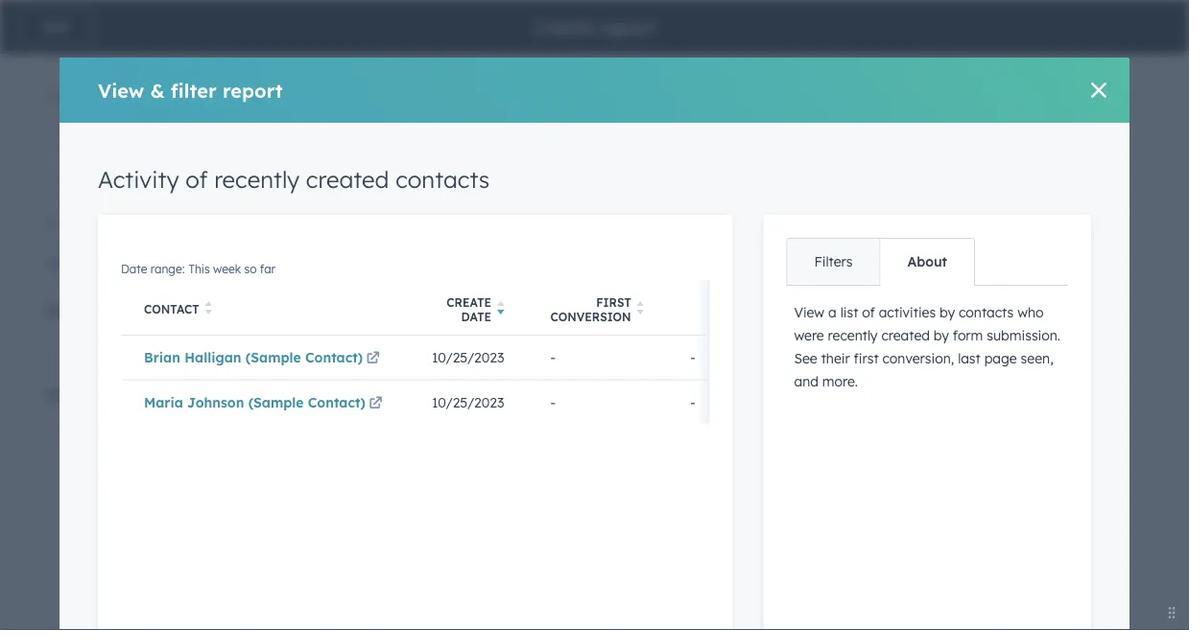 Task type: locate. For each thing, give the bounding box(es) containing it.
10/25/2023
[[432, 349, 504, 366], [432, 394, 504, 411], [683, 492, 755, 508], [683, 536, 755, 553]]

who down conversion
[[597, 327, 627, 347]]

press to sort. element inside 'contact' button
[[205, 301, 212, 318]]

time
[[455, 418, 480, 433]]

their
[[821, 350, 850, 367]]

1 horizontal spatial view
[[794, 304, 825, 321]]

1 vertical spatial by
[[934, 327, 949, 344]]

activity of recently created contacts dialog
[[59, 58, 1130, 631]]

1 horizontal spatial report
[[475, 147, 519, 166]]

create left descending sort. press to sort ascending. icon
[[447, 295, 491, 310]]

0 vertical spatial from
[[478, 85, 524, 109]]

create date button
[[409, 280, 528, 336]]

who up submission.
[[1018, 304, 1044, 321]]

1 reports from the top
[[402, 85, 472, 109]]

1-
[[46, 88, 58, 105]]

1 horizontal spatial activity
[[372, 286, 445, 310]]

recently down press to sort. icon
[[631, 327, 688, 347]]

templates up filters
[[106, 213, 173, 230]]

0 horizontal spatial date
[[121, 262, 147, 277]]

contact)
[[305, 349, 363, 366], [308, 394, 366, 411]]

report inside the activity of recently created contacts dialog
[[223, 78, 283, 102]]

0 vertical spatial who
[[1018, 304, 1044, 321]]

press to sort. element
[[205, 301, 212, 318], [637, 301, 644, 318]]

0 horizontal spatial report
[[223, 78, 283, 102]]

reports up custom
[[402, 85, 472, 109]]

create down the new in the top left of the page
[[332, 204, 396, 228]]

activity
[[98, 165, 179, 194], [372, 286, 445, 310]]

1 vertical spatial reports
[[402, 204, 472, 228]]

submission.
[[987, 327, 1061, 344]]

of down filter
[[186, 165, 208, 194]]

None checkbox
[[332, 247, 1143, 631]]

created inside view a list of activities by contacts who were recently created by form submission. see their first conversion, last page seen, and more.
[[882, 327, 930, 344]]

create inside page section element
[[534, 15, 594, 39]]

exit
[[43, 18, 69, 35]]

create reports from scratch
[[332, 85, 600, 109]]

websites
[[539, 372, 589, 386]]

0 vertical spatial by
[[940, 304, 955, 321]]

press to sort. element for contact
[[205, 301, 212, 318]]

2 reports from the top
[[402, 204, 472, 228]]

&
[[150, 78, 165, 102]]

forms
[[460, 372, 496, 386]]

(sample for johnson
[[248, 394, 304, 411]]

from left scratch
[[478, 85, 524, 109]]

list
[[841, 304, 859, 321]]

were
[[794, 327, 824, 344]]

created
[[306, 165, 389, 194], [559, 286, 633, 310], [882, 327, 930, 344]]

(sample for halligan
[[246, 349, 301, 366]]

reports
[[402, 85, 472, 109], [402, 204, 472, 228]]

0 vertical spatial contact)
[[305, 349, 363, 366]]

date up activity
[[461, 310, 491, 324]]

filters
[[86, 256, 125, 273]]

create up scratch
[[534, 15, 594, 39]]

select button for visualization
[[46, 410, 286, 449]]

halligan
[[185, 349, 242, 366]]

create inside "button"
[[447, 295, 491, 310]]

form
[[953, 327, 983, 344]]

select for visualization
[[57, 420, 100, 439]]

contacts
[[396, 165, 490, 194], [638, 286, 721, 310], [959, 304, 1014, 321], [530, 327, 592, 347]]

brian halligan (sample contact)
[[144, 349, 363, 366]]

what's the activity of contacts who recently submitted a form?
[[372, 327, 826, 347]]

link opens in a new window image for brian halligan (sample contact)
[[366, 353, 380, 366]]

(sample down brian halligan (sample contact) link
[[248, 394, 304, 411]]

link opens in a new window image
[[366, 353, 380, 366], [369, 398, 383, 411], [369, 398, 383, 411]]

1 horizontal spatial all
[[521, 372, 535, 386]]

0 vertical spatial select button
[[46, 326, 286, 364]]

0 vertical spatial reports
[[402, 85, 472, 109]]

all left websites
[[521, 372, 535, 386]]

1 horizontal spatial press to sort. element
[[637, 301, 644, 318]]

1 vertical spatial who
[[597, 327, 627, 347]]

submitted
[[692, 327, 766, 347]]

by left form
[[934, 327, 949, 344]]

results
[[117, 88, 158, 105]]

1 vertical spatial from
[[478, 204, 524, 228]]

reports for scratch
[[402, 85, 472, 109]]

1 vertical spatial activity
[[372, 286, 445, 310]]

a inside view a list of activities by contacts who were recently created by form submission. see their first conversion, last page seen, and more.
[[829, 304, 837, 321]]

0 horizontal spatial view
[[98, 78, 144, 102]]

create report
[[534, 15, 655, 39]]

1 vertical spatial contact)
[[308, 394, 366, 411]]

create for create report
[[534, 15, 594, 39]]

maria johnson (sample contact)
[[144, 394, 366, 411]]

2 select from the top
[[57, 420, 100, 439]]

select button
[[46, 326, 286, 364], [46, 410, 286, 449]]

0 vertical spatial activity
[[98, 165, 179, 194]]

contact) for maria johnson (sample contact)
[[308, 394, 366, 411]]

tab list
[[787, 238, 975, 286]]

select button for data sources
[[46, 326, 286, 364]]

close image
[[1092, 83, 1107, 98]]

activity up what's
[[372, 286, 445, 310]]

1 select from the top
[[57, 336, 100, 355]]

press to sort. image
[[637, 301, 644, 315]]

1 vertical spatial (sample
[[248, 394, 304, 411]]

activities
[[879, 304, 936, 321]]

select button down brian
[[46, 410, 286, 449]]

create up the new in the top left of the page
[[332, 85, 396, 109]]

contacts inside view a list of activities by contacts who were recently created by form submission. see their first conversion, last page seen, and more.
[[959, 304, 1014, 321]]

a
[[829, 304, 837, 321], [770, 327, 779, 347]]

filter
[[171, 78, 217, 102]]

from
[[478, 85, 524, 109], [478, 204, 524, 228]]

0 vertical spatial a
[[829, 304, 837, 321]]

last
[[717, 288, 747, 302]]

first conversion
[[551, 295, 631, 324]]

of right the list
[[862, 304, 875, 321]]

0 vertical spatial view
[[98, 78, 144, 102]]

(sample
[[246, 349, 301, 366], [248, 394, 304, 411]]

descending sort. press to sort ascending. element
[[497, 301, 504, 318]]

0 horizontal spatial all
[[439, 418, 452, 433]]

0 horizontal spatial created
[[306, 165, 389, 194]]

1 vertical spatial view
[[794, 304, 825, 321]]

2 horizontal spatial report
[[600, 15, 655, 39]]

clear filters
[[46, 256, 125, 273]]

lifecycle
[[1043, 444, 1108, 458]]

and
[[794, 373, 819, 390]]

1 horizontal spatial a
[[829, 304, 837, 321]]

0 vertical spatial (sample
[[246, 349, 301, 366]]

press to sort. element right first
[[637, 301, 644, 318]]

activity
[[452, 327, 506, 347]]

1 horizontal spatial created
[[559, 286, 633, 310]]

1 vertical spatial select button
[[46, 410, 286, 449]]

(sample up 'maria johnson (sample contact)' 'link'
[[246, 349, 301, 366]]

select down "visualization"
[[57, 420, 100, 439]]

templates
[[529, 204, 625, 228], [106, 213, 173, 230]]

0 vertical spatial report
[[600, 15, 655, 39]]

form?
[[784, 327, 826, 347]]

2 vertical spatial report
[[475, 147, 519, 166]]

data sources
[[46, 302, 133, 319]]

far
[[260, 262, 276, 277]]

about
[[908, 253, 948, 270]]

2 from from the top
[[478, 204, 524, 228]]

125
[[92, 88, 113, 105]]

1 vertical spatial created
[[559, 286, 633, 310]]

of inside view a list of activities by contacts who were recently created by form submission. see their first conversion, last page seen, and more.
[[862, 304, 875, 321]]

link opens in a new window image
[[366, 353, 380, 366]]

2 vertical spatial created
[[882, 327, 930, 344]]

create
[[534, 15, 594, 39], [332, 85, 396, 109], [332, 204, 396, 228], [447, 295, 491, 310]]

press to sort. element right contact
[[205, 301, 212, 318]]

reports for templates
[[402, 204, 472, 228]]

1 vertical spatial select
[[57, 420, 100, 439]]

-
[[551, 349, 556, 366], [690, 349, 696, 366], [551, 394, 556, 411], [690, 394, 696, 411]]

2 select button from the top
[[46, 410, 286, 449]]

0 horizontal spatial activity
[[98, 165, 179, 194]]

2 press to sort. element from the left
[[637, 301, 644, 318]]

recently
[[214, 165, 300, 194], [476, 286, 553, 310], [631, 327, 688, 347], [828, 327, 878, 344]]

by up form
[[940, 304, 955, 321]]

2 horizontal spatial created
[[882, 327, 930, 344]]

1 vertical spatial a
[[770, 327, 779, 347]]

select
[[57, 336, 100, 355], [57, 420, 100, 439]]

view left &
[[98, 78, 144, 102]]

0 horizontal spatial a
[[770, 327, 779, 347]]

filters
[[815, 253, 853, 270]]

1 select button from the top
[[46, 326, 286, 364]]

link opens in a new window image for maria johnson (sample contact)
[[369, 398, 383, 411]]

select button down contact
[[46, 326, 286, 364]]

contact) left link opens in a new window image
[[305, 349, 363, 366]]

press to sort. element inside first conversion button
[[637, 301, 644, 318]]

all time
[[439, 418, 480, 433]]

tab list containing filters
[[787, 238, 975, 286]]

0 horizontal spatial press to sort. element
[[205, 301, 212, 318]]

select down data sources
[[57, 336, 100, 355]]

exit link
[[19, 8, 93, 46]]

the
[[425, 327, 448, 347]]

all left time
[[439, 418, 452, 433]]

1 vertical spatial date
[[461, 310, 491, 324]]

what's
[[372, 327, 421, 347]]

0 vertical spatial activity of recently created contacts
[[98, 165, 490, 194]]

contact
[[144, 302, 199, 317]]

0 vertical spatial all
[[521, 372, 535, 386]]

reports down custom
[[402, 204, 472, 228]]

sources
[[83, 302, 133, 319]]

templates up first
[[529, 204, 625, 228]]

activity of recently created contacts
[[98, 165, 490, 194], [372, 286, 721, 310]]

1 from from the top
[[478, 85, 524, 109]]

new custom report
[[380, 147, 519, 166]]

johnson
[[187, 394, 244, 411]]

filter
[[67, 213, 102, 230]]

report
[[600, 15, 655, 39], [223, 78, 283, 102], [475, 147, 519, 166]]

1 vertical spatial activity of recently created contacts
[[372, 286, 721, 310]]

a left form?
[[770, 327, 779, 347]]

view for view & filter report
[[98, 78, 144, 102]]

activity up filter templates
[[98, 165, 179, 194]]

by
[[940, 304, 955, 321], [934, 327, 949, 344]]

link opens in a new window image inside brian halligan (sample contact) link
[[366, 353, 380, 366]]

who inside view a list of activities by contacts who were recently created by form submission. see their first conversion, last page seen, and more.
[[1018, 304, 1044, 321]]

1 vertical spatial report
[[223, 78, 283, 102]]

view up were
[[794, 304, 825, 321]]

1 horizontal spatial who
[[1018, 304, 1044, 321]]

1 horizontal spatial date
[[461, 310, 491, 324]]

range:
[[151, 262, 185, 277]]

date left range:
[[121, 262, 147, 277]]

of
[[75, 88, 88, 105], [186, 165, 208, 194], [451, 286, 470, 310], [862, 304, 875, 321], [510, 327, 525, 347]]

1 press to sort. element from the left
[[205, 301, 212, 318]]

so
[[244, 262, 257, 277]]

0 horizontal spatial who
[[597, 327, 627, 347]]

all for all websites
[[521, 372, 535, 386]]

from down new custom report
[[478, 204, 524, 228]]

view
[[98, 78, 144, 102], [794, 304, 825, 321]]

contact button
[[121, 280, 409, 336]]

recently down the list
[[828, 327, 878, 344]]

contact) down brian halligan (sample contact) link
[[308, 394, 366, 411]]

a left the list
[[829, 304, 837, 321]]

custom
[[417, 147, 470, 166]]

view a list of activities by contacts who were recently created by form submission. see their first conversion, last page seen, and more.
[[794, 304, 1061, 390]]

last
[[958, 350, 981, 367]]

date
[[121, 262, 147, 277], [461, 310, 491, 324]]

view inside view a list of activities by contacts who were recently created by form submission. see their first conversion, last page seen, and more.
[[794, 304, 825, 321]]

0 vertical spatial select
[[57, 336, 100, 355]]

1 vertical spatial all
[[439, 418, 452, 433]]



Task type: describe. For each thing, give the bounding box(es) containing it.
visualization
[[46, 386, 132, 403]]

press to sort. element for first conversion
[[637, 301, 644, 318]]

create date
[[447, 295, 491, 324]]

from for templates
[[478, 204, 524, 228]]

last page seen button
[[667, 280, 783, 336]]

first
[[596, 295, 631, 310]]

see
[[794, 350, 818, 367]]

recently up activity
[[476, 286, 553, 310]]

activity inside dialog
[[98, 165, 179, 194]]

data
[[46, 302, 79, 319]]

view & filter report
[[98, 78, 283, 102]]

brian
[[144, 349, 180, 366]]

contacts
[[384, 372, 435, 386]]

of right activity
[[510, 327, 525, 347]]

of left descending sort. press to sort ascending. icon
[[451, 286, 470, 310]]

scratch
[[529, 85, 600, 109]]

New custom report checkbox
[[332, 125, 1143, 188]]

filter templates
[[67, 213, 173, 230]]

seen,
[[1021, 350, 1054, 367]]

first conversion button
[[528, 280, 667, 336]]

more.
[[823, 373, 858, 390]]

create reports from templates
[[332, 204, 625, 228]]

this
[[189, 262, 210, 277]]

descending sort. press to sort ascending. image
[[497, 301, 504, 315]]

brian halligan (sample contact) link
[[144, 349, 383, 366]]

1-15 of 125 results
[[46, 88, 158, 105]]

from for scratch
[[478, 85, 524, 109]]

created inside checkbox
[[559, 286, 633, 310]]

create for create reports from scratch
[[332, 85, 396, 109]]

contact) for brian halligan (sample contact)
[[305, 349, 363, 366]]

new
[[380, 147, 413, 166]]

page section element
[[0, 0, 1190, 54]]

create for create reports from templates
[[332, 204, 396, 228]]

page
[[985, 350, 1017, 367]]

about link
[[880, 239, 974, 285]]

maria
[[144, 394, 183, 411]]

none checkbox containing activity of recently created contacts
[[332, 247, 1143, 631]]

last page seen
[[716, 288, 747, 331]]

week
[[213, 262, 241, 277]]

all websites
[[521, 372, 589, 386]]

create for create date
[[447, 295, 491, 310]]

of right "15"
[[75, 88, 88, 105]]

15
[[58, 88, 71, 105]]

select for data sources
[[57, 336, 100, 355]]

press to sort. image
[[205, 301, 212, 315]]

all for all time
[[439, 418, 452, 433]]

seen
[[716, 317, 747, 331]]

stage
[[1043, 458, 1081, 473]]

recently inside view a list of activities by contacts who were recently created by form submission. see their first conversion, last page seen, and more.
[[828, 327, 878, 344]]

date range: this week so far
[[121, 262, 276, 277]]

date inside create date
[[461, 310, 491, 324]]

recently up "so" at the top left
[[214, 165, 300, 194]]

0 horizontal spatial templates
[[106, 213, 173, 230]]

activity of recently created contacts inside dialog
[[98, 165, 490, 194]]

view for view a list of activities by contacts who were recently created by form submission. see their first conversion, last page seen, and more.
[[794, 304, 825, 321]]

opportunity
[[1043, 492, 1120, 508]]

Search search field
[[46, 128, 286, 166]]

first
[[854, 350, 879, 367]]

filters link
[[788, 239, 880, 285]]

1 horizontal spatial templates
[[529, 204, 625, 228]]

conversion,
[[883, 350, 955, 367]]

0 vertical spatial date
[[121, 262, 147, 277]]

report inside page section element
[[600, 15, 655, 39]]

0 vertical spatial created
[[306, 165, 389, 194]]

conversion
[[551, 310, 631, 324]]

tab list inside the activity of recently created contacts dialog
[[787, 238, 975, 286]]

clear
[[46, 256, 82, 273]]

clear filters button
[[46, 253, 125, 276]]

maria johnson (sample contact) link
[[144, 394, 386, 411]]

page
[[716, 302, 747, 317]]

report inside "option"
[[475, 147, 519, 166]]

lifecycle stage
[[1043, 444, 1108, 473]]



Task type: vqa. For each thing, say whether or not it's contained in the screenshot.
navigation
no



